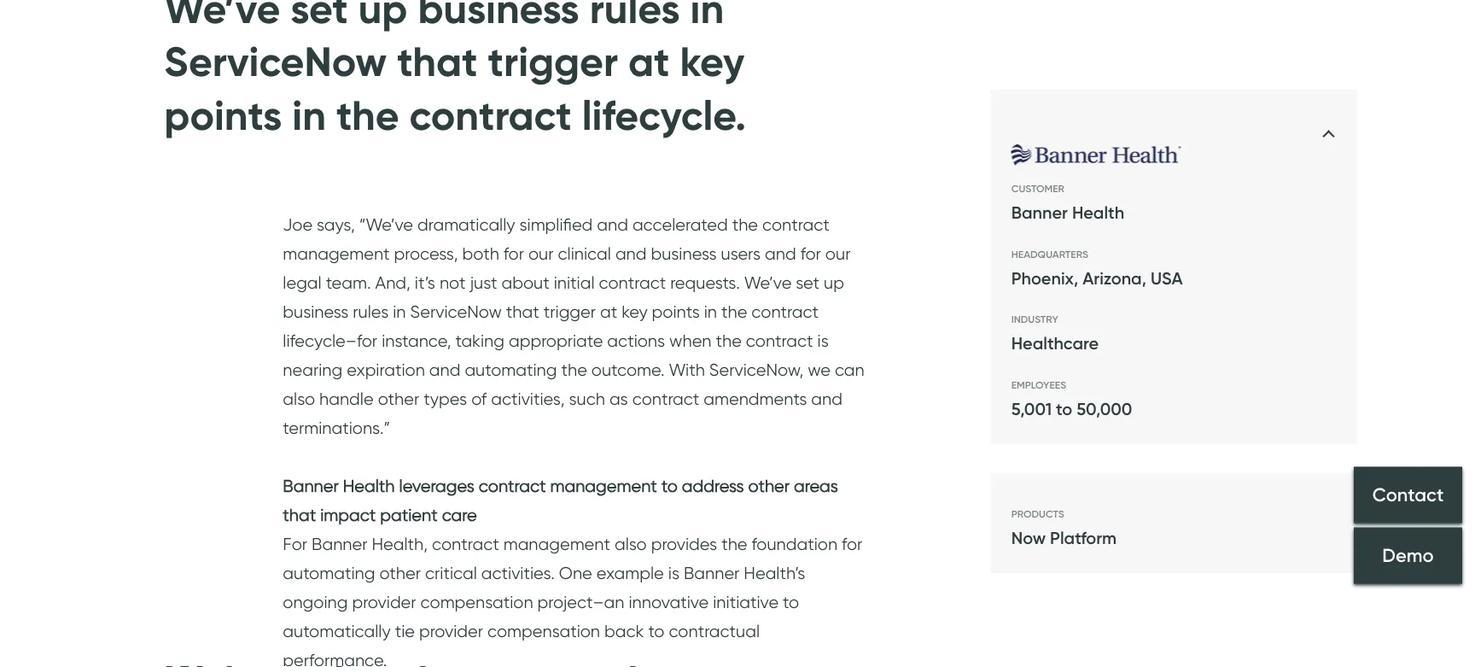 Task type: describe. For each thing, give the bounding box(es) containing it.
lifecycle–for
[[283, 331, 378, 351]]

key inside the joe says, "we've dramatically simplified and accelerated the contract management process, both for our clinical and business users and for our legal team. and, it's not just about initial contract requests. we've set up business rules in servicenow that trigger at key points in the contract lifecycle–for instance, taking appropriate actions when the contract is nearing expiration and automating the outcome. with servicenow, we can also handle other types of activities, such as contract amendments and terminations."
[[622, 302, 648, 322]]

at inside the joe says, "we've dramatically simplified and accelerated the contract management process, both for our clinical and business users and for our legal team. and, it's not just about initial contract requests. we've set up business rules in servicenow that trigger at key points in the contract lifecycle–for instance, taking appropriate actions when the contract is nearing expiration and automating the outcome. with servicenow, we can also handle other types of activities, such as contract amendments and terminations."
[[600, 302, 618, 322]]

performance.
[[283, 650, 387, 667]]

and,
[[375, 273, 411, 293]]

health,
[[372, 534, 428, 554]]

tie
[[395, 621, 415, 642]]

users
[[721, 244, 761, 264]]

of
[[472, 389, 487, 409]]

and right the clinical
[[616, 244, 647, 264]]

industry healthcare
[[1012, 313, 1099, 354]]

process,
[[394, 244, 458, 264]]

50,000
[[1077, 398, 1133, 419]]

employees
[[1012, 378, 1067, 391]]

also inside the joe says, "we've dramatically simplified and accelerated the contract management process, both for our clinical and business users and for our legal team. and, it's not just about initial contract requests. we've set up business rules in servicenow that trigger at key points in the contract lifecycle–for instance, taking appropriate actions when the contract is nearing expiration and automating the outcome. with servicenow, we can also handle other types of activities, such as contract amendments and terminations."
[[283, 389, 315, 409]]

usa
[[1151, 267, 1183, 288]]

automating inside the joe says, "we've dramatically simplified and accelerated the contract management process, both for our clinical and business users and for our legal team. and, it's not just about initial contract requests. we've set up business rules in servicenow that trigger at key points in the contract lifecycle–for instance, taking appropriate actions when the contract is nearing expiration and automating the outcome. with servicenow, we can also handle other types of activities, such as contract amendments and terminations."
[[465, 360, 557, 380]]

rules inside "we've set up business rules in servicenow that trigger at key points in the contract lifecycle."
[[590, 0, 680, 34]]

platform
[[1051, 527, 1117, 548]]

rules inside the joe says, "we've dramatically simplified and accelerated the contract management process, both for our clinical and business users and for our legal team. and, it's not just about initial contract requests. we've set up business rules in servicenow that trigger at key points in the contract lifecycle–for instance, taking appropriate actions when the contract is nearing expiration and automating the outcome. with servicenow, we can also handle other types of activities, such as contract amendments and terminations."
[[353, 302, 389, 322]]

as
[[610, 389, 628, 409]]

one
[[559, 563, 593, 584]]

provides
[[651, 534, 718, 554]]

1 vertical spatial other
[[749, 476, 790, 496]]

both
[[462, 244, 499, 264]]

care
[[442, 505, 477, 525]]

joe says, "we've dramatically simplified and accelerated the contract management process, both for our clinical and business users and for our legal team. and, it's not just about initial contract requests. we've set up business rules in servicenow that trigger at key points in the contract lifecycle–for instance, taking appropriate actions when the contract is nearing expiration and automating the outcome. with servicenow, we can also handle other types of activities, such as contract amendments and terminations."
[[283, 215, 865, 438]]

that inside "we've set up business rules in servicenow that trigger at key points in the contract lifecycle."
[[397, 36, 478, 87]]

leverages
[[399, 476, 475, 496]]

2 vertical spatial management
[[504, 534, 611, 554]]

not
[[440, 273, 466, 293]]

0 horizontal spatial business
[[283, 302, 349, 322]]

other inside the joe says, "we've dramatically simplified and accelerated the contract management process, both for our clinical and business users and for our legal team. and, it's not just about initial contract requests. we've set up business rules in servicenow that trigger at key points in the contract lifecycle–for instance, taking appropriate actions when the contract is nearing expiration and automating the outcome. with servicenow, we can also handle other types of activities, such as contract amendments and terminations."
[[378, 389, 419, 409]]

lifecycle.
[[582, 90, 746, 140]]

automatically
[[283, 621, 391, 642]]

instance,
[[382, 331, 451, 351]]

also inside the banner health leverages contract management to address other areas that impact patient care for banner health, contract management also provides the foundation for automating other critical activities. one example is banner health's ongoing provider compensation project–an innovative initiative to automatically tie provider compensation back to contractual performance.
[[615, 534, 647, 554]]

expiration
[[347, 360, 425, 380]]

demo
[[1383, 544, 1435, 567]]

5,001
[[1012, 398, 1052, 419]]

we
[[808, 360, 831, 380]]

says,
[[317, 215, 355, 235]]

contractual
[[669, 621, 760, 642]]

arizona,
[[1083, 267, 1147, 288]]

health inside customer banner health
[[1073, 202, 1125, 223]]

it's
[[415, 273, 435, 293]]

appropriate
[[509, 331, 603, 351]]

banner down provides
[[684, 563, 740, 584]]

healthcare
[[1012, 333, 1099, 354]]

terminations."
[[283, 418, 390, 438]]

at inside "we've set up business rules in servicenow that trigger at key points in the contract lifecycle."
[[629, 36, 670, 87]]

contract inside "we've set up business rules in servicenow that trigger at key points in the contract lifecycle."
[[410, 90, 572, 140]]

for
[[283, 534, 307, 554]]

trigger inside the joe says, "we've dramatically simplified and accelerated the contract management process, both for our clinical and business users and for our legal team. and, it's not just about initial contract requests. we've set up business rules in servicenow that trigger at key points in the contract lifecycle–for instance, taking appropriate actions when the contract is nearing expiration and automating the outcome. with servicenow, we can also handle other types of activities, such as contract amendments and terminations."
[[544, 302, 596, 322]]

1 vertical spatial compensation
[[488, 621, 600, 642]]

initial
[[554, 273, 595, 293]]

for inside the banner health leverages contract management to address other areas that impact patient care for banner health, contract management also provides the foundation for automating other critical activities. one example is banner health's ongoing provider compensation project–an innovative initiative to automatically tie provider compensation back to contractual performance.
[[842, 534, 863, 554]]

1 vertical spatial provider
[[419, 621, 483, 642]]

dramatically
[[418, 215, 515, 235]]

points inside "we've set up business rules in servicenow that trigger at key points in the contract lifecycle."
[[164, 90, 282, 140]]

industry
[[1012, 313, 1059, 325]]

phoenix,
[[1012, 267, 1079, 288]]

that inside the banner health leverages contract management to address other areas that impact patient care for banner health, contract management also provides the foundation for automating other critical activities. one example is banner health's ongoing provider compensation project–an innovative initiative to automatically tie provider compensation back to contractual performance.
[[283, 505, 316, 525]]

1 vertical spatial management
[[550, 476, 657, 496]]

nearing
[[283, 360, 343, 380]]

actions
[[608, 331, 665, 351]]

"we've
[[359, 215, 413, 235]]

servicenow inside "we've set up business rules in servicenow that trigger at key points in the contract lifecycle."
[[164, 36, 387, 87]]

banner health leverages contract management to address other areas that impact patient care for banner health, contract management also provides the foundation for automating other critical activities. one example is banner health's ongoing provider compensation project–an innovative initiative to automatically tie provider compensation back to contractual performance.
[[283, 476, 863, 667]]

key inside "we've set up business rules in servicenow that trigger at key points in the contract lifecycle."
[[680, 36, 745, 87]]

headquarters phoenix, arizona, usa
[[1012, 248, 1183, 288]]

legal
[[283, 273, 322, 293]]

products now platform
[[1012, 508, 1117, 548]]

areas
[[794, 476, 839, 496]]

accelerated
[[633, 215, 728, 235]]

the inside the banner health leverages contract management to address other areas that impact patient care for banner health, contract management also provides the foundation for automating other critical activities. one example is banner health's ongoing provider compensation project–an innovative initiative to automatically tie provider compensation back to contractual performance.
[[722, 534, 748, 554]]

2 vertical spatial other
[[380, 563, 421, 584]]

critical
[[425, 563, 477, 584]]

servicenow inside the joe says, "we've dramatically simplified and accelerated the contract management process, both for our clinical and business users and for our legal team. and, it's not just about initial contract requests. we've set up business rules in servicenow that trigger at key points in the contract lifecycle–for instance, taking appropriate actions when the contract is nearing expiration and automating the outcome. with servicenow, we can also handle other types of activities, such as contract amendments and terminations."
[[410, 302, 502, 322]]

impact
[[320, 505, 376, 525]]

with
[[669, 360, 705, 380]]

contact link
[[1354, 467, 1463, 523]]

customer banner health
[[1012, 182, 1125, 223]]

patient
[[380, 505, 438, 525]]



Task type: vqa. For each thing, say whether or not it's contained in the screenshot.
Workforce Optimization
no



Task type: locate. For each thing, give the bounding box(es) containing it.
0 horizontal spatial at
[[600, 302, 618, 322]]

points inside the joe says, "we've dramatically simplified and accelerated the contract management process, both for our clinical and business users and for our legal team. and, it's not just about initial contract requests. we've set up business rules in servicenow that trigger at key points in the contract lifecycle–for instance, taking appropriate actions when the contract is nearing expiration and automating the outcome. with servicenow, we can also handle other types of activities, such as contract amendments and terminations."
[[652, 302, 700, 322]]

activities,
[[491, 389, 565, 409]]

2 our from the left
[[826, 244, 851, 264]]

just
[[470, 273, 497, 293]]

automating up activities,
[[465, 360, 557, 380]]

we've inside the joe says, "we've dramatically simplified and accelerated the contract management process, both for our clinical and business users and for our legal team. and, it's not just about initial contract requests. we've set up business rules in servicenow that trigger at key points in the contract lifecycle–for instance, taking appropriate actions when the contract is nearing expiration and automating the outcome. with servicenow, we can also handle other types of activities, such as contract amendments and terminations."
[[745, 273, 792, 293]]

taking
[[456, 331, 505, 351]]

1 vertical spatial we've
[[745, 273, 792, 293]]

health up headquarters phoenix, arizona, usa on the right top of page
[[1073, 202, 1125, 223]]

1 horizontal spatial set
[[796, 273, 820, 293]]

1 horizontal spatial at
[[629, 36, 670, 87]]

set inside "we've set up business rules in servicenow that trigger at key points in the contract lifecycle."
[[291, 0, 348, 34]]

1 horizontal spatial we've
[[745, 273, 792, 293]]

up
[[358, 0, 408, 34], [824, 273, 845, 293]]

2 vertical spatial business
[[283, 302, 349, 322]]

at up the lifecycle.
[[629, 36, 670, 87]]

when
[[670, 331, 712, 351]]

business inside "we've set up business rules in servicenow that trigger at key points in the contract lifecycle."
[[418, 0, 580, 34]]

0 vertical spatial other
[[378, 389, 419, 409]]

provider up the tie at the left bottom
[[352, 592, 416, 613]]

rules
[[590, 0, 680, 34], [353, 302, 389, 322]]

now platform link
[[1012, 524, 1117, 553]]

contact
[[1373, 483, 1444, 506]]

we've inside "we've set up business rules in servicenow that trigger at key points in the contract lifecycle."
[[164, 0, 280, 34]]

0 horizontal spatial is
[[669, 563, 680, 584]]

0 horizontal spatial up
[[358, 0, 408, 34]]

other down expiration
[[378, 389, 419, 409]]

health inside the banner health leverages contract management to address other areas that impact patient care for banner health, contract management also provides the foundation for automating other critical activities. one example is banner health's ongoing provider compensation project–an innovative initiative to automatically tie provider compensation back to contractual performance.
[[343, 476, 395, 496]]

for up about
[[504, 244, 524, 264]]

automating
[[465, 360, 557, 380], [283, 563, 375, 584]]

1 vertical spatial automating
[[283, 563, 375, 584]]

1 vertical spatial also
[[615, 534, 647, 554]]

health
[[1073, 202, 1125, 223], [343, 476, 395, 496]]

0 vertical spatial compensation
[[421, 592, 533, 613]]

0 horizontal spatial automating
[[283, 563, 375, 584]]

1 vertical spatial business
[[651, 244, 717, 264]]

1 horizontal spatial key
[[680, 36, 745, 87]]

we've set up business rules in servicenow that trigger at key points in the contract lifecycle.
[[164, 0, 746, 140]]

headquarters
[[1012, 248, 1089, 260]]

0 horizontal spatial that
[[283, 505, 316, 525]]

back
[[605, 621, 644, 642]]

0 vertical spatial rules
[[590, 0, 680, 34]]

1 horizontal spatial up
[[824, 273, 845, 293]]

activities.
[[481, 563, 555, 584]]

compensation down project–an
[[488, 621, 600, 642]]

also
[[283, 389, 315, 409], [615, 534, 647, 554]]

0 horizontal spatial rules
[[353, 302, 389, 322]]

set inside the joe says, "we've dramatically simplified and accelerated the contract management process, both for our clinical and business users and for our legal team. and, it's not just about initial contract requests. we've set up business rules in servicenow that trigger at key points in the contract lifecycle–for instance, taking appropriate actions when the contract is nearing expiration and automating the outcome. with servicenow, we can also handle other types of activities, such as contract amendments and terminations."
[[796, 273, 820, 293]]

0 horizontal spatial we've
[[164, 0, 280, 34]]

key up the lifecycle.
[[680, 36, 745, 87]]

the
[[336, 90, 399, 140], [732, 215, 758, 235], [722, 302, 748, 322], [716, 331, 742, 351], [561, 360, 587, 380], [722, 534, 748, 554]]

to down "innovative"
[[649, 621, 665, 642]]

business
[[418, 0, 580, 34], [651, 244, 717, 264], [283, 302, 349, 322]]

up inside "we've set up business rules in servicenow that trigger at key points in the contract lifecycle."
[[358, 0, 408, 34]]

0 vertical spatial business
[[418, 0, 580, 34]]

management inside the joe says, "we've dramatically simplified and accelerated the contract management process, both for our clinical and business users and for our legal team. and, it's not just about initial contract requests. we've set up business rules in servicenow that trigger at key points in the contract lifecycle–for instance, taking appropriate actions when the contract is nearing expiration and automating the outcome. with servicenow, we can also handle other types of activities, such as contract amendments and terminations."
[[283, 244, 390, 264]]

automating up ongoing
[[283, 563, 375, 584]]

now
[[1012, 527, 1046, 548]]

0 horizontal spatial key
[[622, 302, 648, 322]]

1 vertical spatial points
[[652, 302, 700, 322]]

0 horizontal spatial for
[[504, 244, 524, 264]]

employees 5,001 to 50,000
[[1012, 378, 1133, 419]]

banner
[[1012, 202, 1068, 223], [283, 476, 339, 496], [312, 534, 368, 554], [684, 563, 740, 584]]

trigger
[[488, 36, 618, 87], [544, 302, 596, 322]]

example
[[597, 563, 664, 584]]

products
[[1012, 508, 1065, 520]]

key
[[680, 36, 745, 87], [622, 302, 648, 322]]

provider right the tie at the left bottom
[[419, 621, 483, 642]]

1 horizontal spatial for
[[801, 244, 821, 264]]

outcome.
[[592, 360, 665, 380]]

demo link
[[1354, 528, 1463, 584]]

0 vertical spatial is
[[818, 331, 829, 351]]

0 vertical spatial at
[[629, 36, 670, 87]]

that inside the joe says, "we've dramatically simplified and accelerated the contract management process, both for our clinical and business users and for our legal team. and, it's not just about initial contract requests. we've set up business rules in servicenow that trigger at key points in the contract lifecycle–for instance, taking appropriate actions when the contract is nearing expiration and automating the outcome. with servicenow, we can also handle other types of activities, such as contract amendments and terminations."
[[506, 302, 540, 322]]

other left areas
[[749, 476, 790, 496]]

and right "users"
[[765, 244, 797, 264]]

0 vertical spatial set
[[291, 0, 348, 34]]

health up impact
[[343, 476, 395, 496]]

for right "users"
[[801, 244, 821, 264]]

for
[[504, 244, 524, 264], [801, 244, 821, 264], [842, 534, 863, 554]]

banner down customer
[[1012, 202, 1068, 223]]

0 horizontal spatial also
[[283, 389, 315, 409]]

1 vertical spatial is
[[669, 563, 680, 584]]

1 vertical spatial set
[[796, 273, 820, 293]]

joe
[[283, 215, 313, 235]]

other down health,
[[380, 563, 421, 584]]

to inside employees 5,001 to 50,000
[[1057, 398, 1073, 419]]

in
[[691, 0, 724, 34], [292, 90, 326, 140], [393, 302, 406, 322], [704, 302, 717, 322]]

handle
[[319, 389, 374, 409]]

servicenow,
[[710, 360, 804, 380]]

ongoing
[[283, 592, 348, 613]]

1 horizontal spatial our
[[826, 244, 851, 264]]

1 vertical spatial key
[[622, 302, 648, 322]]

0 vertical spatial automating
[[465, 360, 557, 380]]

is up the 'we'
[[818, 331, 829, 351]]

health's
[[744, 563, 806, 584]]

amendments
[[704, 389, 807, 409]]

1 horizontal spatial provider
[[419, 621, 483, 642]]

management
[[283, 244, 390, 264], [550, 476, 657, 496], [504, 534, 611, 554]]

to
[[1057, 398, 1073, 419], [662, 476, 678, 496], [783, 592, 799, 613], [649, 621, 665, 642]]

compensation down critical on the left bottom of page
[[421, 592, 533, 613]]

clinical
[[558, 244, 611, 264]]

we've
[[164, 0, 280, 34], [745, 273, 792, 293]]

project–an
[[538, 592, 625, 613]]

1 vertical spatial servicenow
[[410, 302, 502, 322]]

1 horizontal spatial servicenow
[[410, 302, 502, 322]]

1 horizontal spatial business
[[418, 0, 580, 34]]

0 horizontal spatial health
[[343, 476, 395, 496]]

0 horizontal spatial points
[[164, 90, 282, 140]]

0 horizontal spatial our
[[529, 244, 554, 264]]

points
[[164, 90, 282, 140], [652, 302, 700, 322]]

2 horizontal spatial business
[[651, 244, 717, 264]]

is inside the banner health leverages contract management to address other areas that impact patient care for banner health, contract management also provides the foundation for automating other critical activities. one example is banner health's ongoing provider compensation project–an innovative initiative to automatically tie provider compensation back to contractual performance.
[[669, 563, 680, 584]]

0 vertical spatial management
[[283, 244, 390, 264]]

1 horizontal spatial automating
[[465, 360, 557, 380]]

to left address
[[662, 476, 678, 496]]

2 horizontal spatial that
[[506, 302, 540, 322]]

innovative
[[629, 592, 709, 613]]

and down the 'we'
[[812, 389, 843, 409]]

is up "innovative"
[[669, 563, 680, 584]]

0 vertical spatial points
[[164, 90, 282, 140]]

also down nearing at the left of the page
[[283, 389, 315, 409]]

about
[[502, 273, 550, 293]]

0 vertical spatial trigger
[[488, 36, 618, 87]]

types
[[424, 389, 467, 409]]

key up actions
[[622, 302, 648, 322]]

banner inside customer banner health
[[1012, 202, 1068, 223]]

can
[[835, 360, 865, 380]]

and up types
[[429, 360, 461, 380]]

to right 5,001
[[1057, 398, 1073, 419]]

also up "example"
[[615, 534, 647, 554]]

0 vertical spatial also
[[283, 389, 315, 409]]

0 horizontal spatial provider
[[352, 592, 416, 613]]

provider
[[352, 592, 416, 613], [419, 621, 483, 642]]

for right foundation
[[842, 534, 863, 554]]

0 vertical spatial that
[[397, 36, 478, 87]]

1 horizontal spatial is
[[818, 331, 829, 351]]

and up the clinical
[[597, 215, 628, 235]]

1 horizontal spatial health
[[1073, 202, 1125, 223]]

2 vertical spatial that
[[283, 505, 316, 525]]

1 vertical spatial health
[[343, 476, 395, 496]]

up inside the joe says, "we've dramatically simplified and accelerated the contract management process, both for our clinical and business users and for our legal team. and, it's not just about initial contract requests. we've set up business rules in servicenow that trigger at key points in the contract lifecycle–for instance, taking appropriate actions when the contract is nearing expiration and automating the outcome. with servicenow, we can also handle other types of activities, such as contract amendments and terminations."
[[824, 273, 845, 293]]

foundation
[[752, 534, 838, 554]]

1 vertical spatial that
[[506, 302, 540, 322]]

other
[[378, 389, 419, 409], [749, 476, 790, 496], [380, 563, 421, 584]]

that
[[397, 36, 478, 87], [506, 302, 540, 322], [283, 505, 316, 525]]

our
[[529, 244, 554, 264], [826, 244, 851, 264]]

0 vertical spatial we've
[[164, 0, 280, 34]]

1 vertical spatial at
[[600, 302, 618, 322]]

trigger inside "we've set up business rules in servicenow that trigger at key points in the contract lifecycle."
[[488, 36, 618, 87]]

1 vertical spatial rules
[[353, 302, 389, 322]]

0 vertical spatial health
[[1073, 202, 1125, 223]]

0 vertical spatial key
[[680, 36, 745, 87]]

compensation
[[421, 592, 533, 613], [488, 621, 600, 642]]

0 vertical spatial up
[[358, 0, 408, 34]]

the inside "we've set up business rules in servicenow that trigger at key points in the contract lifecycle."
[[336, 90, 399, 140]]

address
[[682, 476, 744, 496]]

banner down impact
[[312, 534, 368, 554]]

1 horizontal spatial also
[[615, 534, 647, 554]]

such
[[569, 389, 605, 409]]

1 vertical spatial up
[[824, 273, 845, 293]]

at up actions
[[600, 302, 618, 322]]

simplified
[[520, 215, 593, 235]]

0 horizontal spatial servicenow
[[164, 36, 387, 87]]

0 horizontal spatial set
[[291, 0, 348, 34]]

1 horizontal spatial rules
[[590, 0, 680, 34]]

1 vertical spatial trigger
[[544, 302, 596, 322]]

banner up impact
[[283, 476, 339, 496]]

0 vertical spatial servicenow
[[164, 36, 387, 87]]

1 horizontal spatial that
[[397, 36, 478, 87]]

is inside the joe says, "we've dramatically simplified and accelerated the contract management process, both for our clinical and business users and for our legal team. and, it's not just about initial contract requests. we've set up business rules in servicenow that trigger at key points in the contract lifecycle–for instance, taking appropriate actions when the contract is nearing expiration and automating the outcome. with servicenow, we can also handle other types of activities, such as contract amendments and terminations."
[[818, 331, 829, 351]]

0 vertical spatial provider
[[352, 592, 416, 613]]

customer
[[1012, 182, 1065, 195]]

automating inside the banner health leverages contract management to address other areas that impact patient care for banner health, contract management also provides the foundation for automating other critical activities. one example is banner health's ongoing provider compensation project–an innovative initiative to automatically tie provider compensation back to contractual performance.
[[283, 563, 375, 584]]

1 horizontal spatial points
[[652, 302, 700, 322]]

1 our from the left
[[529, 244, 554, 264]]

requests.
[[671, 273, 740, 293]]

initiative
[[713, 592, 779, 613]]

team.
[[326, 273, 371, 293]]

to down health's
[[783, 592, 799, 613]]

2 horizontal spatial for
[[842, 534, 863, 554]]



